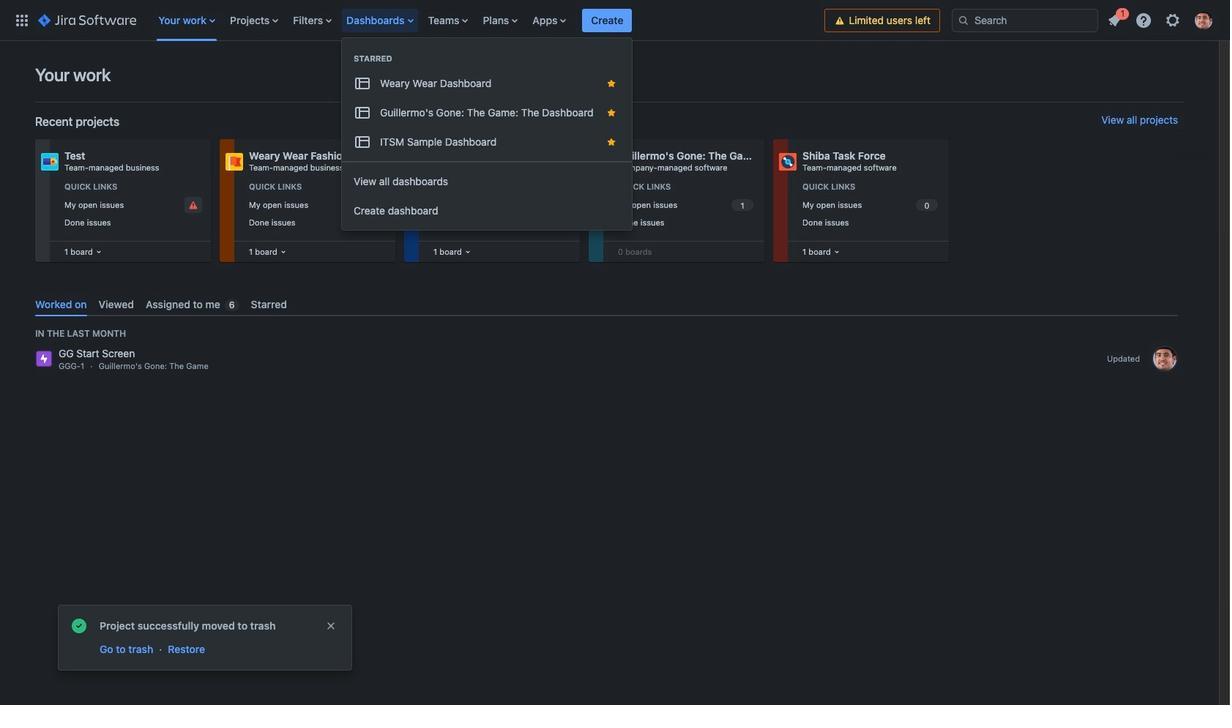 Task type: vqa. For each thing, say whether or not it's contained in the screenshot.
Primary "ELEMENT"
yes



Task type: describe. For each thing, give the bounding box(es) containing it.
star weary wear dashboard image
[[605, 78, 617, 89]]

dashboard image
[[354, 133, 371, 151]]

0 horizontal spatial list item
[[342, 0, 419, 41]]

dashboard image for star guillermo's gone: the game: the dashboard icon
[[354, 104, 371, 122]]

1 horizontal spatial list
[[1101, 5, 1222, 33]]

star itsm sample dashboard image
[[605, 136, 617, 148]]

dismiss image
[[325, 620, 337, 632]]

Search field
[[952, 8, 1099, 32]]

0 horizontal spatial list
[[151, 0, 825, 41]]

star guillermo's gone: the game: the dashboard image
[[605, 107, 617, 119]]

3 board image from the left
[[831, 246, 843, 258]]

2 board image from the left
[[462, 246, 474, 258]]

1 board image from the left
[[93, 246, 105, 258]]

help image
[[1135, 11, 1153, 29]]

search image
[[958, 14, 970, 26]]



Task type: locate. For each thing, give the bounding box(es) containing it.
1 vertical spatial dashboard image
[[354, 104, 371, 122]]

None search field
[[952, 8, 1099, 32]]

board image
[[277, 246, 289, 258]]

primary element
[[9, 0, 825, 41]]

list
[[151, 0, 825, 41], [1101, 5, 1222, 33]]

2 dashboard image from the top
[[354, 104, 371, 122]]

jira software image
[[38, 11, 136, 29], [38, 11, 136, 29]]

settings image
[[1164, 11, 1182, 29]]

dashboard image
[[354, 75, 371, 92], [354, 104, 371, 122]]

2 horizontal spatial board image
[[831, 246, 843, 258]]

1 horizontal spatial list item
[[583, 0, 632, 41]]

heading
[[342, 53, 632, 64]]

your profile and settings image
[[1195, 11, 1213, 29]]

notifications image
[[1106, 11, 1123, 29]]

tab list
[[29, 292, 1184, 317]]

1 dashboard image from the top
[[354, 75, 371, 92]]

banner
[[0, 0, 1230, 41]]

alert
[[59, 606, 352, 670]]

list item
[[342, 0, 419, 41], [583, 0, 632, 41], [1101, 5, 1129, 32]]

board image
[[93, 246, 105, 258], [462, 246, 474, 258], [831, 246, 843, 258]]

success image
[[70, 617, 88, 635]]

0 vertical spatial dashboard image
[[354, 75, 371, 92]]

0 horizontal spatial board image
[[93, 246, 105, 258]]

dashboard image for star weary wear dashboard icon
[[354, 75, 371, 92]]

appswitcher icon image
[[13, 11, 31, 29]]

list item inside list
[[1101, 5, 1129, 32]]

2 horizontal spatial list item
[[1101, 5, 1129, 32]]

1 horizontal spatial board image
[[462, 246, 474, 258]]



